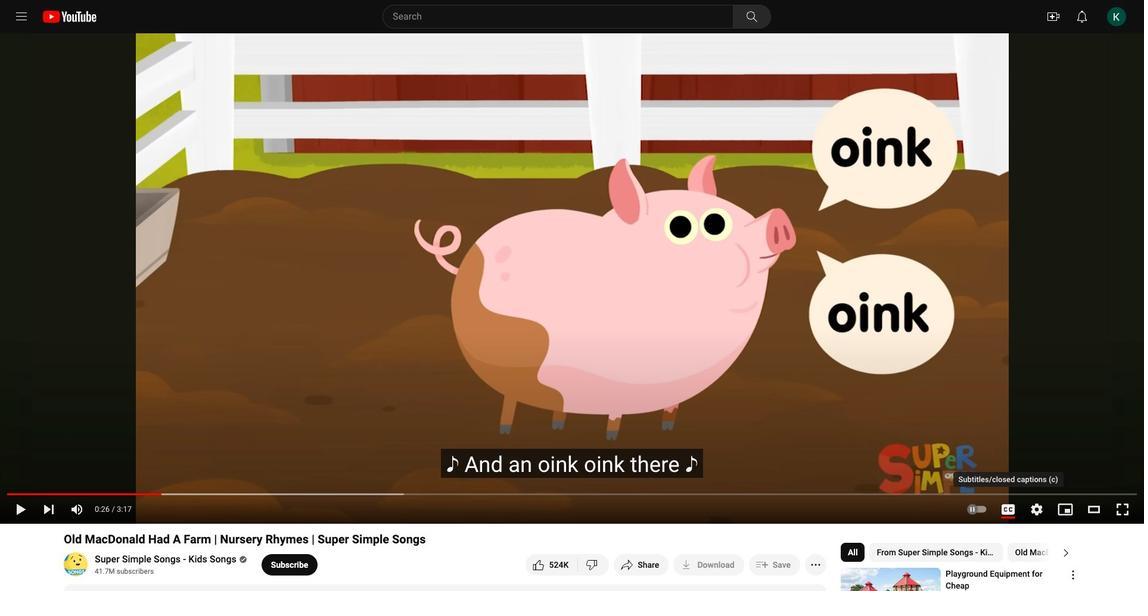 Task type: describe. For each thing, give the bounding box(es) containing it.
autoplay is off image
[[967, 496, 993, 524]]

verified image
[[236, 556, 247, 564]]

Search text field
[[393, 9, 731, 24]]



Task type: vqa. For each thing, say whether or not it's contained in the screenshot.
3 THINGS I CAN'T LIVE WITHOUT! #ad #ShopWithYouTube The 3
no



Task type: locate. For each thing, give the bounding box(es) containing it.
tab list
[[841, 539, 1144, 567]]

main content
[[0, 33, 1144, 592]]

seek slider slider
[[7, 487, 1137, 499]]

youtube video player element
[[0, 33, 1144, 524]]

None text field
[[697, 561, 735, 570]]

avatar image image
[[1107, 7, 1126, 26]]

None text field
[[271, 561, 308, 570]]

None search field
[[361, 5, 773, 29]]



